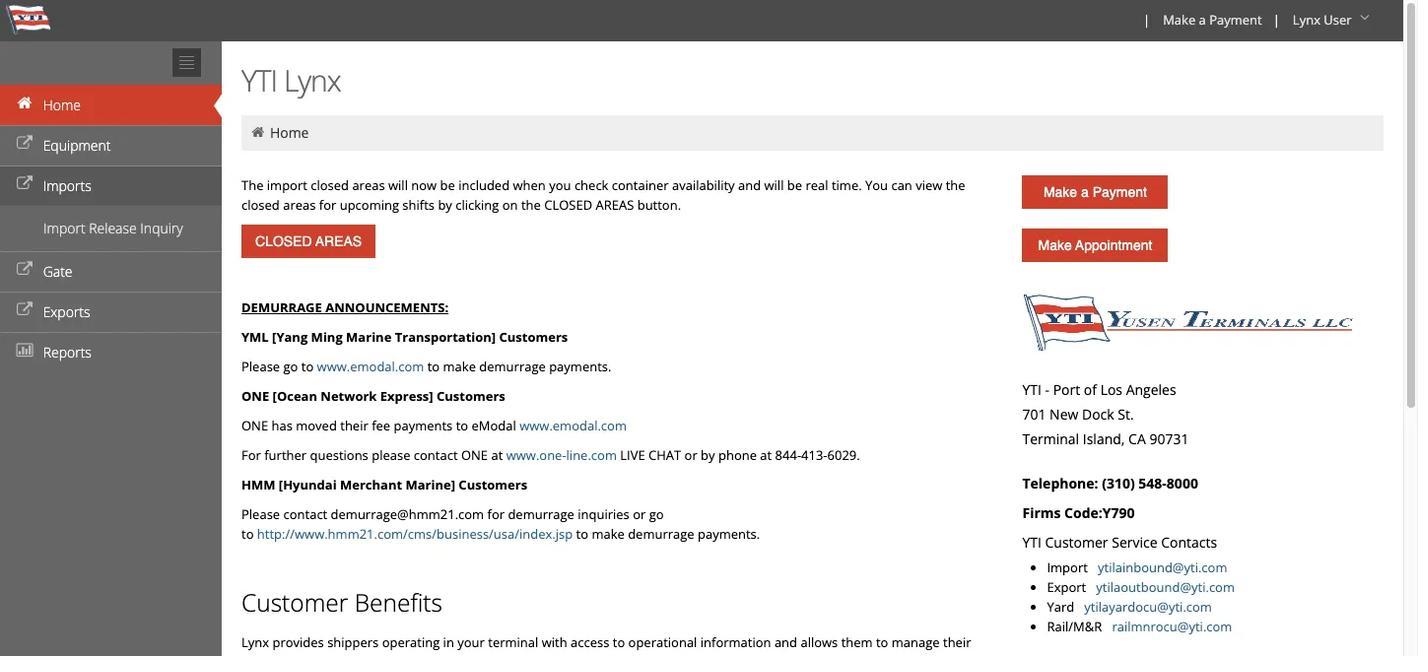 Task type: describe. For each thing, give the bounding box(es) containing it.
express]
[[380, 387, 433, 405]]

ming
[[311, 328, 343, 346]]

customers for one [ocean network express] customers
[[437, 387, 506, 405]]

has
[[272, 417, 293, 435]]

[hyundai
[[279, 476, 337, 494]]

imports link
[[0, 166, 222, 206]]

payments
[[394, 417, 453, 435]]

yti for yti lynx
[[242, 60, 277, 101]]

gate
[[43, 262, 73, 281]]

413-
[[802, 447, 828, 464]]

time.
[[832, 176, 862, 194]]

make appointment
[[1039, 238, 1153, 253]]

ytilaoutbound@yti.com link
[[1097, 579, 1235, 596]]

0 horizontal spatial the
[[521, 196, 541, 214]]

inquiries
[[578, 506, 630, 524]]

with
[[542, 634, 568, 652]]

bar chart image
[[15, 344, 35, 358]]

marine
[[346, 328, 392, 346]]

the
[[242, 176, 264, 194]]

you
[[866, 176, 888, 194]]

1 vertical spatial payments.
[[698, 525, 760, 543]]

closed
[[544, 196, 593, 214]]

import release inquiry
[[43, 219, 183, 238]]

the import closed areas will now be included when you check container availability and will be real time.  you can view the closed areas for upcoming shifts by clicking on the closed areas button.
[[242, 176, 966, 214]]

0 vertical spatial make
[[443, 358, 476, 376]]

1 vertical spatial closed
[[242, 196, 280, 214]]

yml
[[242, 328, 269, 346]]

when
[[513, 176, 546, 194]]

code:y790
[[1065, 504, 1135, 523]]

new
[[1050, 405, 1079, 424]]

lynx for user
[[1293, 11, 1321, 29]]

equipment
[[43, 136, 111, 155]]

to right the access
[[613, 634, 625, 652]]

and inside the lynx provides shippers operating in your terminal with access to operational information and allows them to manage their business by performing functions such as
[[775, 634, 798, 652]]

customers for hmm [hyundai merchant marine] customers
[[459, 476, 528, 494]]

los
[[1101, 381, 1123, 399]]

angle down image
[[1356, 11, 1375, 25]]

import
[[267, 176, 307, 194]]

to inside please contact demurrage@hmm21.com for demurrage inquiries or go to
[[242, 525, 254, 543]]

2 will from the left
[[765, 176, 784, 194]]

please go to www.emodal.com to make demurrage payments.
[[242, 358, 612, 376]]

benefits
[[355, 587, 443, 619]]

user
[[1324, 11, 1352, 29]]

to down inquiries
[[576, 525, 589, 543]]

one has moved their fee payments to emodal www.emodal.com
[[242, 417, 627, 435]]

1 be from the left
[[440, 176, 455, 194]]

0 horizontal spatial customer
[[242, 587, 348, 619]]

0 vertical spatial make a payment
[[1164, 11, 1263, 29]]

0 vertical spatial make
[[1164, 11, 1196, 29]]

questions
[[310, 447, 369, 464]]

external link image for gate
[[15, 263, 35, 277]]

demurrage
[[242, 299, 322, 316]]

upcoming
[[340, 196, 399, 214]]

contact inside please contact demurrage@hmm21.com for demurrage inquiries or go to
[[283, 506, 328, 524]]

1 vertical spatial a
[[1082, 184, 1089, 200]]

ca
[[1129, 430, 1146, 449]]

of
[[1084, 381, 1097, 399]]

2 vertical spatial demurrage
[[628, 525, 695, 543]]

one for one has moved their fee payments to emodal www.emodal.com
[[242, 417, 268, 435]]

on
[[503, 196, 518, 214]]

for inside the import closed areas will now be included when you check container availability and will be real time.  you can view the closed areas for upcoming shifts by clicking on the closed areas button.
[[319, 196, 336, 214]]

shifts
[[403, 196, 435, 214]]

reports
[[43, 343, 92, 362]]

areas
[[596, 196, 634, 214]]

network
[[321, 387, 377, 405]]

1 horizontal spatial payment
[[1210, 11, 1263, 29]]

0 vertical spatial go
[[283, 358, 298, 376]]

terminal
[[488, 634, 539, 652]]

1 vertical spatial make a payment link
[[1023, 175, 1169, 209]]

announcements:
[[326, 299, 449, 316]]

manage
[[892, 634, 940, 652]]

lynx for provides
[[242, 634, 269, 652]]

www.one-line.com link
[[506, 447, 617, 464]]

2 | from the left
[[1274, 11, 1281, 29]]

st.
[[1118, 405, 1134, 424]]

demurrage inside please contact demurrage@hmm21.com for demurrage inquiries or go to
[[508, 506, 575, 524]]

2 vertical spatial one
[[461, 447, 488, 464]]

access
[[571, 634, 610, 652]]

0 vertical spatial make a payment link
[[1155, 0, 1270, 41]]

lynx user
[[1293, 11, 1352, 29]]

make for the bottommost make a payment link
[[1044, 184, 1078, 200]]

button.
[[638, 196, 681, 214]]

1 horizontal spatial make
[[592, 525, 625, 543]]

ytilayardocu@yti.com
[[1085, 598, 1213, 616]]

8000
[[1167, 474, 1199, 493]]

firms
[[1023, 504, 1061, 523]]

check
[[575, 176, 609, 194]]

0 vertical spatial demurrage
[[479, 358, 546, 376]]

contacts
[[1162, 533, 1218, 552]]

angeles
[[1127, 381, 1177, 399]]

to right 'them'
[[876, 634, 889, 652]]

functions
[[386, 654, 441, 657]]

one [ocean network express] customers
[[242, 387, 506, 405]]

0 horizontal spatial areas
[[283, 196, 316, 214]]

operational
[[629, 634, 697, 652]]

information
[[701, 634, 771, 652]]

yti lynx
[[242, 60, 341, 101]]

clicking
[[456, 196, 499, 214]]

customer benefits
[[242, 587, 443, 619]]

lynx user link
[[1285, 0, 1382, 41]]

http://www.hmm21.com/cms/business/usa/index.jsp link
[[257, 525, 573, 543]]

railmnrocu@yti.com
[[1112, 618, 1233, 636]]

www.emodal.com link for to make demurrage payments.
[[317, 358, 424, 376]]

0 horizontal spatial payment
[[1093, 184, 1148, 200]]

90731
[[1150, 430, 1189, 449]]

merchant
[[340, 476, 402, 494]]

import for import ytilainbound@yti.com
[[1047, 559, 1088, 577]]

0 horizontal spatial home link
[[0, 85, 222, 125]]

now
[[411, 176, 437, 194]]

0 horizontal spatial their
[[340, 417, 368, 435]]

(310)
[[1102, 474, 1135, 493]]

equipment link
[[0, 125, 222, 166]]

external link image for equipment
[[15, 137, 35, 151]]

1 vertical spatial home
[[270, 123, 309, 142]]



Task type: locate. For each thing, give the bounding box(es) containing it.
1 horizontal spatial make a payment
[[1164, 11, 1263, 29]]

will left real
[[765, 176, 784, 194]]

2 vertical spatial lynx
[[242, 634, 269, 652]]

appointment
[[1076, 238, 1153, 253]]

external link image for exports
[[15, 304, 35, 317]]

external link image
[[15, 177, 35, 191], [15, 304, 35, 317]]

to down hmm
[[242, 525, 254, 543]]

1 vertical spatial one
[[242, 417, 268, 435]]

or inside please contact demurrage@hmm21.com for demurrage inquiries or go to
[[633, 506, 646, 524]]

2 be from the left
[[788, 176, 803, 194]]

www.emodal.com up www.one-line.com link
[[520, 417, 627, 435]]

1 external link image from the top
[[15, 177, 35, 191]]

availability
[[672, 176, 735, 194]]

them
[[842, 634, 873, 652]]

for up the http://www.hmm21.com/cms/business/usa/index.jsp to make demurrage payments.
[[488, 506, 505, 524]]

1 horizontal spatial import
[[1047, 559, 1088, 577]]

1 vertical spatial their
[[944, 634, 972, 652]]

yti customer service contacts
[[1023, 533, 1218, 552]]

external link image
[[15, 137, 35, 151], [15, 263, 35, 277]]

payment up appointment
[[1093, 184, 1148, 200]]

provides
[[273, 634, 324, 652]]

or right inquiries
[[633, 506, 646, 524]]

www.emodal.com link down marine
[[317, 358, 424, 376]]

0 vertical spatial their
[[340, 417, 368, 435]]

demurrage announcements:
[[242, 299, 449, 316]]

1 horizontal spatial or
[[685, 447, 698, 464]]

one left has
[[242, 417, 268, 435]]

chat
[[649, 447, 681, 464]]

customers up the http://www.hmm21.com/cms/business/usa/index.jsp to make demurrage payments.
[[459, 476, 528, 494]]

make for make appointment link
[[1039, 238, 1072, 253]]

payments. up the line.com on the left
[[549, 358, 612, 376]]

exports
[[43, 303, 90, 321]]

telephone:
[[1023, 474, 1099, 493]]

for inside please contact demurrage@hmm21.com for demurrage inquiries or go to
[[488, 506, 505, 524]]

1 vertical spatial demurrage
[[508, 506, 575, 524]]

please inside please contact demurrage@hmm21.com for demurrage inquiries or go to
[[242, 506, 280, 524]]

lynx inside lynx user link
[[1293, 11, 1321, 29]]

go right inquiries
[[649, 506, 664, 524]]

external link image inside equipment link
[[15, 137, 35, 151]]

customer down firms code:y790
[[1046, 533, 1109, 552]]

0 vertical spatial by
[[438, 196, 452, 214]]

closed down the
[[242, 196, 280, 214]]

1 horizontal spatial the
[[946, 176, 966, 194]]

1 horizontal spatial closed
[[311, 176, 349, 194]]

1 please from the top
[[242, 358, 280, 376]]

please contact demurrage@hmm21.com for demurrage inquiries or go to
[[242, 506, 664, 543]]

make down transportation]
[[443, 358, 476, 376]]

0 vertical spatial yti
[[242, 60, 277, 101]]

[yang
[[272, 328, 308, 346]]

[ocean
[[273, 387, 317, 405]]

www.emodal.com link for one has moved their fee payments to emodal www.emodal.com
[[520, 417, 627, 435]]

0 vertical spatial and
[[738, 176, 761, 194]]

the
[[946, 176, 966, 194], [521, 196, 541, 214]]

external link image up bar chart image
[[15, 304, 35, 317]]

1 vertical spatial external link image
[[15, 304, 35, 317]]

and right availability
[[738, 176, 761, 194]]

home link down yti lynx
[[270, 123, 309, 142]]

by right the shifts
[[438, 196, 452, 214]]

payment left lynx user
[[1210, 11, 1263, 29]]

container
[[612, 176, 669, 194]]

1 vertical spatial payment
[[1093, 184, 1148, 200]]

areas
[[352, 176, 385, 194], [283, 196, 316, 214]]

0 horizontal spatial www.emodal.com
[[317, 358, 424, 376]]

ytilainbound@yti.com
[[1098, 559, 1228, 577]]

0 vertical spatial payment
[[1210, 11, 1263, 29]]

1 at from the left
[[491, 447, 503, 464]]

1 horizontal spatial home image
[[249, 125, 267, 139]]

|
[[1144, 11, 1151, 29], [1274, 11, 1281, 29]]

0 horizontal spatial or
[[633, 506, 646, 524]]

import up export
[[1047, 559, 1088, 577]]

1 horizontal spatial will
[[765, 176, 784, 194]]

1 horizontal spatial www.emodal.com
[[520, 417, 627, 435]]

0 vertical spatial areas
[[352, 176, 385, 194]]

their left fee
[[340, 417, 368, 435]]

1 vertical spatial go
[[649, 506, 664, 524]]

hmm [hyundai merchant marine] customers
[[242, 476, 528, 494]]

0 horizontal spatial make a payment
[[1044, 184, 1148, 200]]

0 horizontal spatial at
[[491, 447, 503, 464]]

external link image left equipment
[[15, 137, 35, 151]]

demurrage up 'emodal'
[[479, 358, 546, 376]]

1 vertical spatial or
[[633, 506, 646, 524]]

0 vertical spatial for
[[319, 196, 336, 214]]

go down '[yang'
[[283, 358, 298, 376]]

please for please go to www.emodal.com to make demurrage payments.
[[242, 358, 280, 376]]

by
[[438, 196, 452, 214], [701, 447, 715, 464], [297, 654, 311, 657]]

yti inside the yti - port of los angeles 701 new dock st. terminal island, ca 90731
[[1023, 381, 1042, 399]]

2 vertical spatial customers
[[459, 476, 528, 494]]

external link image inside imports link
[[15, 177, 35, 191]]

2 vertical spatial make
[[1039, 238, 1072, 253]]

0 horizontal spatial |
[[1144, 11, 1151, 29]]

will left now
[[388, 176, 408, 194]]

allows
[[801, 634, 838, 652]]

firms code:y790
[[1023, 504, 1135, 523]]

home image
[[15, 97, 35, 110], [249, 125, 267, 139]]

at left 844-
[[760, 447, 772, 464]]

to
[[301, 358, 314, 376], [428, 358, 440, 376], [456, 417, 468, 435], [242, 525, 254, 543], [576, 525, 589, 543], [613, 634, 625, 652], [876, 634, 889, 652]]

import down the imports
[[43, 219, 85, 238]]

operating
[[382, 634, 440, 652]]

0 vertical spatial customers
[[499, 328, 568, 346]]

external link image left the 'gate'
[[15, 263, 35, 277]]

1 horizontal spatial payments.
[[698, 525, 760, 543]]

http://www.hmm21.com/cms/business/usa/index.jsp to make demurrage payments.
[[257, 525, 760, 543]]

yml [yang ming marine transportation] customers
[[242, 328, 568, 346]]

0 vertical spatial closed
[[311, 176, 349, 194]]

please for please contact demurrage@hmm21.com for demurrage inquiries or go to
[[242, 506, 280, 524]]

island,
[[1083, 430, 1125, 449]]

0 vertical spatial a
[[1199, 11, 1207, 29]]

transportation]
[[395, 328, 496, 346]]

closed right "import"
[[311, 176, 349, 194]]

phone
[[719, 447, 757, 464]]

0 vertical spatial external link image
[[15, 137, 35, 151]]

make inside make appointment link
[[1039, 238, 1072, 253]]

please down yml
[[242, 358, 280, 376]]

2 external link image from the top
[[15, 263, 35, 277]]

1 horizontal spatial www.emodal.com link
[[520, 417, 627, 435]]

customer
[[1046, 533, 1109, 552], [242, 587, 348, 619]]

to down transportation]
[[428, 358, 440, 376]]

their right "manage"
[[944, 634, 972, 652]]

1 vertical spatial yti
[[1023, 381, 1042, 399]]

home up equipment
[[43, 96, 81, 114]]

customers right transportation]
[[499, 328, 568, 346]]

home image up equipment link
[[15, 97, 35, 110]]

one left '[ocean'
[[242, 387, 269, 405]]

1 vertical spatial www.emodal.com link
[[520, 417, 627, 435]]

1 will from the left
[[388, 176, 408, 194]]

1 horizontal spatial be
[[788, 176, 803, 194]]

0 horizontal spatial for
[[319, 196, 336, 214]]

home image up the
[[249, 125, 267, 139]]

to left 'emodal'
[[456, 417, 468, 435]]

fee
[[372, 417, 391, 435]]

0 vertical spatial payments.
[[549, 358, 612, 376]]

their inside the lynx provides shippers operating in your terminal with access to operational information and allows them to manage their business by performing functions such as
[[944, 634, 972, 652]]

yti for yti customer service contacts
[[1023, 533, 1042, 552]]

1 horizontal spatial areas
[[352, 176, 385, 194]]

by inside the lynx provides shippers operating in your terminal with access to operational information and allows them to manage their business by performing functions such as
[[297, 654, 311, 657]]

and inside the import closed areas will now be included when you check container availability and will be real time.  you can view the closed areas for upcoming shifts by clicking on the closed areas button.
[[738, 176, 761, 194]]

1 horizontal spatial home link
[[270, 123, 309, 142]]

0 horizontal spatial home
[[43, 96, 81, 114]]

ytilaoutbound@yti.com
[[1097, 579, 1235, 596]]

make down inquiries
[[592, 525, 625, 543]]

terminal
[[1023, 430, 1080, 449]]

import for import release inquiry
[[43, 219, 85, 238]]

www.emodal.com link
[[317, 358, 424, 376], [520, 417, 627, 435]]

0 horizontal spatial and
[[738, 176, 761, 194]]

service
[[1112, 533, 1158, 552]]

contact down one has moved their fee payments to emodal www.emodal.com
[[414, 447, 458, 464]]

at down 'emodal'
[[491, 447, 503, 464]]

1 vertical spatial by
[[701, 447, 715, 464]]

0 horizontal spatial home image
[[15, 97, 35, 110]]

one down 'emodal'
[[461, 447, 488, 464]]

go inside please contact demurrage@hmm21.com for demurrage inquiries or go to
[[649, 506, 664, 524]]

hmm
[[242, 476, 276, 494]]

lynx inside the lynx provides shippers operating in your terminal with access to operational information and allows them to manage their business by performing functions such as
[[242, 634, 269, 652]]

2 vertical spatial yti
[[1023, 533, 1042, 552]]

home link up equipment
[[0, 85, 222, 125]]

external link image inside gate link
[[15, 263, 35, 277]]

port
[[1054, 381, 1081, 399]]

for left upcoming
[[319, 196, 336, 214]]

areas up upcoming
[[352, 176, 385, 194]]

the down when
[[521, 196, 541, 214]]

0 vertical spatial external link image
[[15, 177, 35, 191]]

as
[[476, 654, 489, 657]]

yard
[[1047, 598, 1082, 616]]

be left real
[[788, 176, 803, 194]]

0 vertical spatial lynx
[[1293, 11, 1321, 29]]

2 at from the left
[[760, 447, 772, 464]]

0 vertical spatial please
[[242, 358, 280, 376]]

1 horizontal spatial at
[[760, 447, 772, 464]]

railmnrocu@yti.com link
[[1112, 618, 1233, 636]]

import ytilainbound@yti.com
[[1047, 559, 1228, 577]]

lynx
[[1293, 11, 1321, 29], [284, 60, 341, 101], [242, 634, 269, 652]]

home down yti lynx
[[270, 123, 309, 142]]

1 vertical spatial contact
[[283, 506, 328, 524]]

2 external link image from the top
[[15, 304, 35, 317]]

0 vertical spatial www.emodal.com
[[317, 358, 424, 376]]

None submit
[[242, 225, 376, 258]]

1 horizontal spatial go
[[649, 506, 664, 524]]

demurrage
[[479, 358, 546, 376], [508, 506, 575, 524], [628, 525, 695, 543]]

their
[[340, 417, 368, 435], [944, 634, 972, 652]]

marine]
[[406, 476, 455, 494]]

customers up 'emodal'
[[437, 387, 506, 405]]

0 horizontal spatial www.emodal.com link
[[317, 358, 424, 376]]

release
[[89, 219, 137, 238]]

0 horizontal spatial lynx
[[242, 634, 269, 652]]

0 vertical spatial contact
[[414, 447, 458, 464]]

1 horizontal spatial for
[[488, 506, 505, 524]]

yti
[[242, 60, 277, 101], [1023, 381, 1042, 399], [1023, 533, 1042, 552]]

payments. down phone
[[698, 525, 760, 543]]

0 horizontal spatial make
[[443, 358, 476, 376]]

yti for yti - port of los angeles 701 new dock st. terminal island, ca 90731
[[1023, 381, 1042, 399]]

0 horizontal spatial import
[[43, 219, 85, 238]]

moved
[[296, 417, 337, 435]]

external link image for imports
[[15, 177, 35, 191]]

0 horizontal spatial closed
[[242, 196, 280, 214]]

1 horizontal spatial lynx
[[284, 60, 341, 101]]

demurrage@hmm21.com
[[331, 506, 484, 524]]

the right view
[[946, 176, 966, 194]]

make
[[1164, 11, 1196, 29], [1044, 184, 1078, 200], [1039, 238, 1072, 253]]

your
[[458, 634, 485, 652]]

548-
[[1139, 474, 1167, 493]]

1 vertical spatial import
[[1047, 559, 1088, 577]]

1 vertical spatial customer
[[242, 587, 348, 619]]

0 horizontal spatial be
[[440, 176, 455, 194]]

0 vertical spatial one
[[242, 387, 269, 405]]

0 horizontal spatial go
[[283, 358, 298, 376]]

1 vertical spatial make a payment
[[1044, 184, 1148, 200]]

view
[[916, 176, 943, 194]]

0 horizontal spatial will
[[388, 176, 408, 194]]

please down hmm
[[242, 506, 280, 524]]

www.emodal.com down marine
[[317, 358, 424, 376]]

and left allows
[[775, 634, 798, 652]]

yti - port of los angeles 701 new dock st. terminal island, ca 90731
[[1023, 381, 1189, 449]]

areas down "import"
[[283, 196, 316, 214]]

1 vertical spatial the
[[521, 196, 541, 214]]

in
[[443, 634, 454, 652]]

make a payment
[[1164, 11, 1263, 29], [1044, 184, 1148, 200]]

contact
[[414, 447, 458, 464], [283, 506, 328, 524]]

import inside import release inquiry link
[[43, 219, 85, 238]]

by inside the import closed areas will now be included when you check container availability and will be real time.  you can view the closed areas for upcoming shifts by clicking on the closed areas button.
[[438, 196, 452, 214]]

1 | from the left
[[1144, 11, 1151, 29]]

be right now
[[440, 176, 455, 194]]

a
[[1199, 11, 1207, 29], [1082, 184, 1089, 200]]

demurrage up the http://www.hmm21.com/cms/business/usa/index.jsp to make demurrage payments.
[[508, 506, 575, 524]]

by down provides
[[297, 654, 311, 657]]

by left phone
[[701, 447, 715, 464]]

customers
[[499, 328, 568, 346], [437, 387, 506, 405], [459, 476, 528, 494]]

1 vertical spatial make
[[1044, 184, 1078, 200]]

2 please from the top
[[242, 506, 280, 524]]

customer up provides
[[242, 587, 348, 619]]

1 vertical spatial www.emodal.com
[[520, 417, 627, 435]]

0 vertical spatial the
[[946, 176, 966, 194]]

1 horizontal spatial their
[[944, 634, 972, 652]]

0 vertical spatial www.emodal.com link
[[317, 358, 424, 376]]

external link image inside the exports link
[[15, 304, 35, 317]]

line.com
[[566, 447, 617, 464]]

www.emodal.com
[[317, 358, 424, 376], [520, 417, 627, 435]]

1 horizontal spatial by
[[438, 196, 452, 214]]

1 vertical spatial make
[[592, 525, 625, 543]]

0 vertical spatial home image
[[15, 97, 35, 110]]

1 vertical spatial home image
[[249, 125, 267, 139]]

performing
[[315, 654, 382, 657]]

import release inquiry link
[[0, 214, 222, 244]]

make
[[443, 358, 476, 376], [592, 525, 625, 543]]

6029.
[[828, 447, 860, 464]]

please
[[372, 447, 411, 464]]

1 vertical spatial and
[[775, 634, 798, 652]]

external link image left the imports
[[15, 177, 35, 191]]

one for one [ocean network express] customers
[[242, 387, 269, 405]]

ytilainbound@yti.com link
[[1098, 559, 1228, 577]]

http://www.hmm21.com/cms/business/usa/index.jsp
[[257, 525, 573, 543]]

for
[[242, 447, 261, 464]]

demurrage down inquiries
[[628, 525, 695, 543]]

0 horizontal spatial by
[[297, 654, 311, 657]]

reports link
[[0, 332, 222, 373]]

0 vertical spatial or
[[685, 447, 698, 464]]

or right chat
[[685, 447, 698, 464]]

make a payment link
[[1155, 0, 1270, 41], [1023, 175, 1169, 209]]

contact down [hyundai
[[283, 506, 328, 524]]

1 external link image from the top
[[15, 137, 35, 151]]

emodal
[[472, 417, 516, 435]]

2 vertical spatial by
[[297, 654, 311, 657]]

www.emodal.com link up www.one-line.com link
[[520, 417, 627, 435]]

1 horizontal spatial contact
[[414, 447, 458, 464]]

to up '[ocean'
[[301, 358, 314, 376]]

0 horizontal spatial payments.
[[549, 358, 612, 376]]

can
[[892, 176, 913, 194]]

1 horizontal spatial home
[[270, 123, 309, 142]]

will
[[388, 176, 408, 194], [765, 176, 784, 194]]

1 horizontal spatial customer
[[1046, 533, 1109, 552]]



Task type: vqa. For each thing, say whether or not it's contained in the screenshot.


